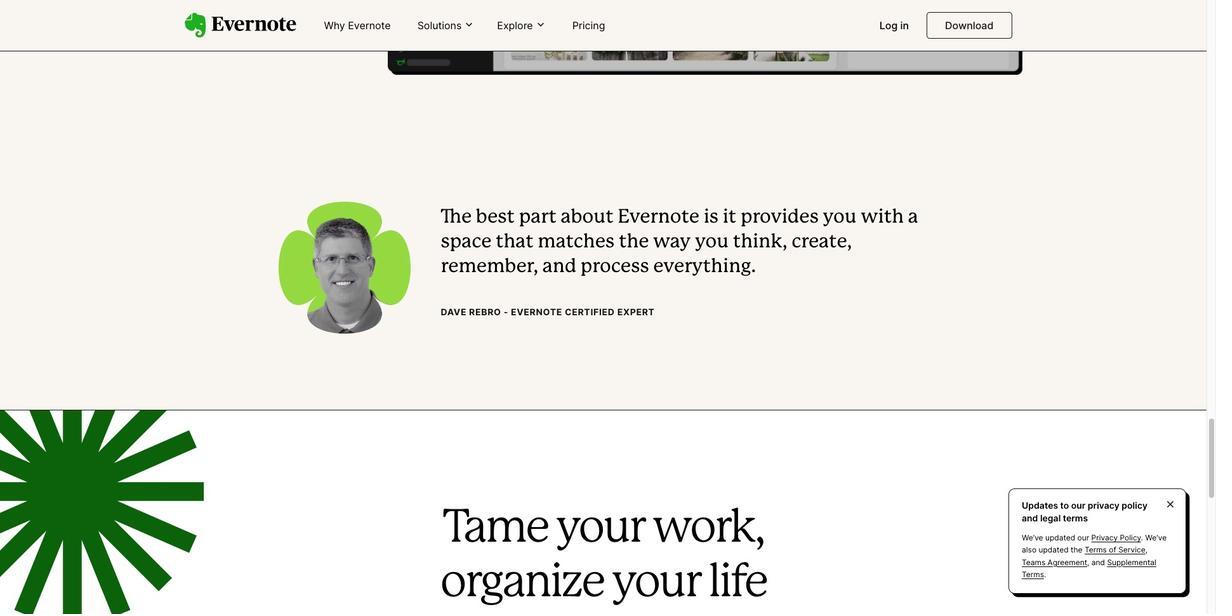 Task type: locate. For each thing, give the bounding box(es) containing it.
matches
[[538, 234, 615, 252]]

. down teams agreement 'link'
[[1044, 570, 1046, 579]]

evernote
[[348, 19, 391, 32], [618, 209, 700, 227], [511, 307, 562, 318]]

that
[[496, 234, 534, 252]]

our
[[1071, 500, 1086, 511], [1078, 533, 1089, 543]]

1 horizontal spatial we've
[[1146, 533, 1167, 543]]

1 vertical spatial the
[[1071, 546, 1083, 555]]

0 vertical spatial the
[[619, 234, 649, 252]]

and down . we've also updated the
[[1092, 558, 1105, 567]]

2 we've from the left
[[1146, 533, 1167, 543]]

1 horizontal spatial ,
[[1146, 546, 1148, 555]]

the
[[441, 209, 472, 227]]

updated up teams agreement 'link'
[[1039, 546, 1069, 555]]

0 horizontal spatial evernote
[[348, 19, 391, 32]]

1 vertical spatial terms
[[1022, 570, 1044, 579]]

the
[[619, 234, 649, 252], [1071, 546, 1083, 555]]

policy
[[1120, 533, 1141, 543]]

terms of service , teams agreement , and
[[1022, 546, 1148, 567]]

0 vertical spatial you
[[823, 209, 857, 227]]

1 vertical spatial updated
[[1039, 546, 1069, 555]]

life
[[708, 563, 767, 606]]

. up service
[[1141, 533, 1143, 543]]

explore button
[[493, 18, 550, 32]]

also
[[1022, 546, 1037, 555]]

terms down privacy
[[1085, 546, 1107, 555]]

0 horizontal spatial we've
[[1022, 533, 1043, 543]]

dave expert image
[[278, 202, 410, 334]]

it
[[723, 209, 737, 227]]

part
[[519, 209, 557, 227]]

evernote logo image
[[184, 13, 296, 38]]

we've right the policy
[[1146, 533, 1167, 543]]

our up terms
[[1071, 500, 1086, 511]]

0 horizontal spatial terms
[[1022, 570, 1044, 579]]

rebro
[[469, 307, 501, 318]]

and down the updates
[[1022, 513, 1038, 523]]

evernote right -
[[511, 307, 562, 318]]

teams
[[1022, 558, 1046, 567]]

your
[[556, 508, 644, 551], [612, 563, 700, 606]]

updates
[[1022, 500, 1058, 511]]

0 vertical spatial ,
[[1146, 546, 1148, 555]]

space
[[441, 234, 492, 252]]

. inside . we've also updated the
[[1141, 533, 1143, 543]]

0 horizontal spatial the
[[619, 234, 649, 252]]

privacy
[[1088, 500, 1120, 511]]

. we've also updated the
[[1022, 533, 1167, 555]]

0 vertical spatial terms
[[1085, 546, 1107, 555]]

0 vertical spatial our
[[1071, 500, 1086, 511]]

1 horizontal spatial .
[[1141, 533, 1143, 543]]

1 vertical spatial our
[[1078, 533, 1089, 543]]

provides
[[741, 209, 819, 227]]

updated
[[1045, 533, 1075, 543], [1039, 546, 1069, 555]]

1 vertical spatial and
[[1022, 513, 1038, 523]]

2 horizontal spatial evernote
[[618, 209, 700, 227]]

work,
[[652, 508, 764, 551]]

0 horizontal spatial ,
[[1087, 558, 1090, 567]]

about
[[561, 209, 614, 227]]

terms
[[1085, 546, 1107, 555], [1022, 570, 1044, 579]]

the up process
[[619, 234, 649, 252]]

our inside updates to our privacy policy and legal terms
[[1071, 500, 1086, 511]]

and down "matches"
[[543, 258, 576, 276]]

1 vertical spatial .
[[1044, 570, 1046, 579]]

, down . we've also updated the
[[1087, 558, 1090, 567]]

-
[[504, 307, 508, 318]]

evernote up 'way'
[[618, 209, 700, 227]]

dave
[[441, 307, 467, 318]]

and
[[543, 258, 576, 276], [1022, 513, 1038, 523], [1092, 558, 1105, 567]]

0 horizontal spatial and
[[543, 258, 576, 276]]

you
[[823, 209, 857, 227], [695, 234, 729, 252]]

2 horizontal spatial and
[[1092, 558, 1105, 567]]

you up create,
[[823, 209, 857, 227]]

legal
[[1040, 513, 1061, 523]]

0 horizontal spatial you
[[695, 234, 729, 252]]

we've
[[1022, 533, 1043, 543], [1146, 533, 1167, 543]]

terms down teams
[[1022, 570, 1044, 579]]

,
[[1146, 546, 1148, 555], [1087, 558, 1090, 567]]

0 horizontal spatial .
[[1044, 570, 1046, 579]]

updated down 'legal'
[[1045, 533, 1075, 543]]

the inside . we've also updated the
[[1071, 546, 1083, 555]]

0 vertical spatial .
[[1141, 533, 1143, 543]]

you down is
[[695, 234, 729, 252]]

create,
[[792, 234, 852, 252]]

1 horizontal spatial and
[[1022, 513, 1038, 523]]

, up supplemental
[[1146, 546, 1148, 555]]

1 vertical spatial your
[[612, 563, 700, 606]]

1 vertical spatial evernote
[[618, 209, 700, 227]]

tame
[[443, 508, 548, 551]]

the best part about evernote is it provides you with a space that matches the way you think, create, remember, and process everything.
[[441, 209, 918, 276]]

1 horizontal spatial terms
[[1085, 546, 1107, 555]]

solutions button
[[414, 18, 478, 32]]

pricing link
[[565, 14, 613, 38]]

teams agreement link
[[1022, 558, 1087, 567]]

way
[[653, 234, 691, 252]]

the down we've updated our privacy policy
[[1071, 546, 1083, 555]]

everything.
[[653, 258, 756, 276]]

in
[[900, 19, 909, 32]]

evernote right why at top
[[348, 19, 391, 32]]

1 horizontal spatial the
[[1071, 546, 1083, 555]]

our up 'terms of service , teams agreement , and'
[[1078, 533, 1089, 543]]

we've up 'also'
[[1022, 533, 1043, 543]]

we've updated our privacy policy
[[1022, 533, 1141, 543]]

1 vertical spatial ,
[[1087, 558, 1090, 567]]

2 vertical spatial evernote
[[511, 307, 562, 318]]

our for privacy
[[1071, 500, 1086, 511]]

download link
[[927, 12, 1012, 39]]

.
[[1141, 533, 1143, 543], [1044, 570, 1046, 579]]

2 vertical spatial and
[[1092, 558, 1105, 567]]

0 vertical spatial and
[[543, 258, 576, 276]]

0 vertical spatial evernote
[[348, 19, 391, 32]]



Task type: describe. For each thing, give the bounding box(es) containing it.
and inside the best part about evernote is it provides you with a space that matches the way you think, create, remember, and process everything.
[[543, 258, 576, 276]]

. for .
[[1044, 570, 1046, 579]]

log in
[[880, 19, 909, 32]]

. for . we've also updated the
[[1141, 533, 1143, 543]]

log
[[880, 19, 898, 32]]

terms inside "supplemental terms"
[[1022, 570, 1044, 579]]

1 we've from the left
[[1022, 533, 1043, 543]]

to
[[1060, 500, 1069, 511]]

solutions
[[417, 19, 462, 32]]

terms
[[1063, 513, 1088, 523]]

the inside the best part about evernote is it provides you with a space that matches the way you think, create, remember, and process everything.
[[619, 234, 649, 252]]

evernote inside why evernote link
[[348, 19, 391, 32]]

we've inside . we've also updated the
[[1146, 533, 1167, 543]]

organize
[[440, 563, 604, 606]]

fit your workflow image
[[388, 0, 1022, 75]]

privacy policy link
[[1092, 533, 1141, 543]]

0 vertical spatial updated
[[1045, 533, 1075, 543]]

expert
[[617, 307, 655, 318]]

terms of service link
[[1085, 546, 1146, 555]]

evernote inside the best part about evernote is it provides you with a space that matches the way you think, create, remember, and process everything.
[[618, 209, 700, 227]]

explore
[[497, 19, 533, 32]]

why
[[324, 19, 345, 32]]

supplemental
[[1107, 558, 1157, 567]]

privacy
[[1092, 533, 1118, 543]]

supplemental terms link
[[1022, 558, 1157, 579]]

a
[[908, 209, 918, 227]]

why evernote link
[[316, 14, 398, 38]]

supplemental terms
[[1022, 558, 1157, 579]]

1 vertical spatial you
[[695, 234, 729, 252]]

1 horizontal spatial you
[[823, 209, 857, 227]]

download
[[945, 19, 994, 32]]

dave rebro - evernote certified expert
[[441, 307, 655, 318]]

log in link
[[872, 14, 917, 38]]

think,
[[733, 234, 788, 252]]

with
[[861, 209, 904, 227]]

agreement
[[1048, 558, 1087, 567]]

service
[[1119, 546, 1146, 555]]

0 vertical spatial your
[[556, 508, 644, 551]]

tame your work, organize your life
[[440, 508, 767, 606]]

and inside updates to our privacy policy and legal terms
[[1022, 513, 1038, 523]]

terms inside 'terms of service , teams agreement , and'
[[1085, 546, 1107, 555]]

our for privacy
[[1078, 533, 1089, 543]]

1 horizontal spatial evernote
[[511, 307, 562, 318]]

why evernote
[[324, 19, 391, 32]]

certified
[[565, 307, 615, 318]]

and inside 'terms of service , teams agreement , and'
[[1092, 558, 1105, 567]]

updates to our privacy policy and legal terms
[[1022, 500, 1148, 523]]

updated inside . we've also updated the
[[1039, 546, 1069, 555]]

policy
[[1122, 500, 1148, 511]]

process
[[581, 258, 649, 276]]

best
[[476, 209, 515, 227]]

remember,
[[441, 258, 538, 276]]

pricing
[[572, 19, 605, 32]]

is
[[704, 209, 719, 227]]

of
[[1109, 546, 1116, 555]]



Task type: vqa. For each thing, say whether or not it's contained in the screenshot.
topmost .
yes



